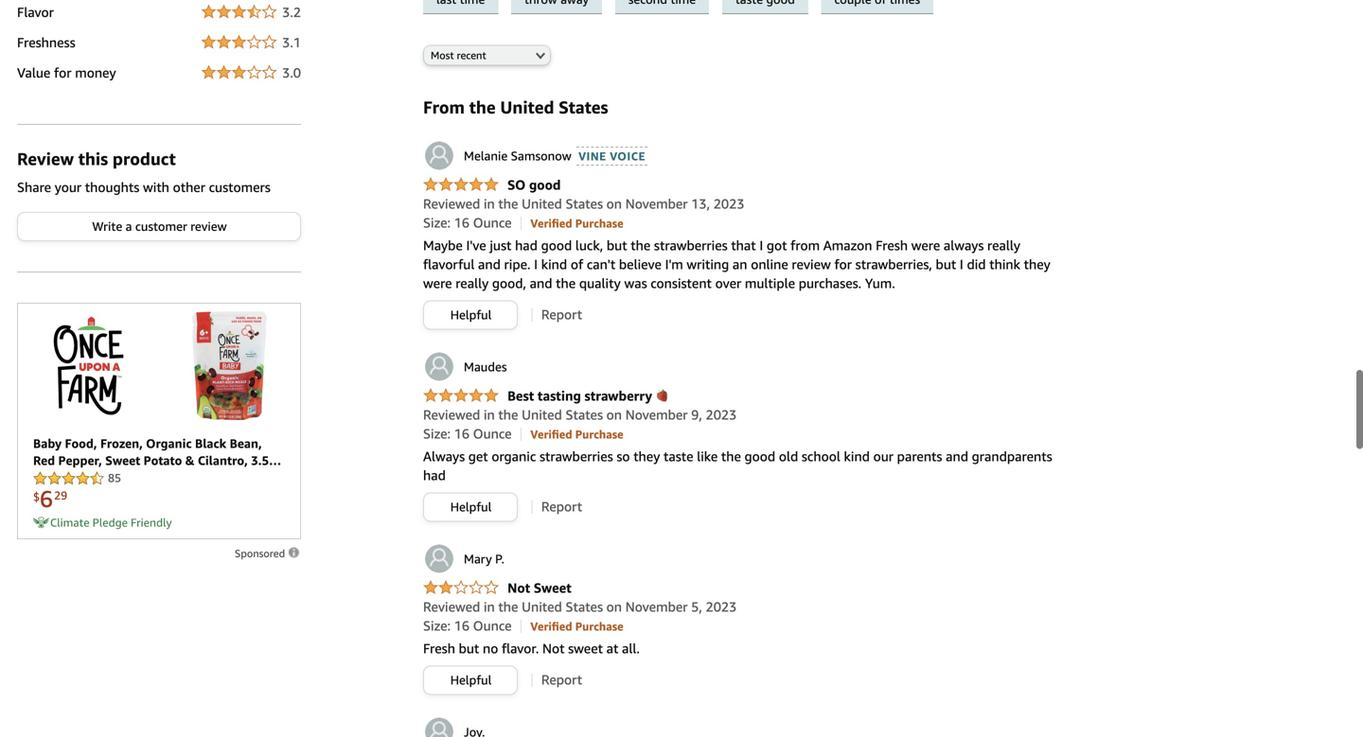 Task type: describe. For each thing, give the bounding box(es) containing it.
thoughts
[[85, 180, 139, 195]]

sponsored
[[235, 548, 288, 560]]

mary p.
[[464, 552, 504, 567]]

| image for best
[[531, 501, 532, 514]]

from
[[791, 238, 820, 253]]

0 vertical spatial really
[[987, 238, 1020, 253]]

voice
[[610, 150, 646, 163]]

0 vertical spatial not
[[507, 580, 530, 596]]

an
[[733, 257, 747, 272]]

think
[[989, 257, 1020, 272]]

money
[[75, 65, 116, 81]]

report link for had
[[541, 307, 582, 322]]

the down of
[[556, 276, 576, 291]]

on for sweet
[[606, 599, 622, 615]]

the right from
[[469, 97, 496, 118]]

kind inside always get organic strawberries so they taste like the good old school kind our parents and grandparents had
[[844, 449, 870, 464]]

report link for strawberries
[[541, 499, 582, 515]]

strawberry
[[585, 388, 652, 404]]

had inside "maybe i've just had good luck, but the strawberries that i got from amazon fresh were always really flavorful and ripe.  i kind of can't believe i'm writing an online review for strawberries, but i did think they were really good, and the quality was consistent over multiple purchases.  yum."
[[515, 238, 538, 253]]

3.2
[[282, 4, 301, 20]]

sponsored link
[[235, 544, 301, 563]]

most recent
[[431, 49, 486, 62]]

melanie samsonow link
[[423, 140, 571, 172]]

reviewed in the united states on november 5, 2023
[[423, 599, 737, 615]]

always
[[423, 449, 465, 464]]

16 for maybe
[[454, 215, 470, 231]]

most
[[431, 49, 454, 62]]

maybe i've just had good luck, but the strawberries that i got from amazon fresh were always really flavorful and ripe.  i kind of can't believe i'm writing an online review for strawberries, but i did think they were really good, and the quality was consistent over multiple purchases.  yum.
[[423, 238, 1051, 291]]

verified for strawberries
[[530, 428, 572, 441]]

got
[[767, 238, 787, 253]]

strawberries,
[[855, 257, 932, 272]]

report for flavor.
[[541, 672, 582, 688]]

sweet
[[534, 580, 572, 596]]

write a customer review link
[[18, 213, 300, 241]]

| image for not
[[531, 674, 532, 687]]

purchase for sweet
[[575, 620, 623, 633]]

0 vertical spatial good
[[529, 177, 561, 193]]

reviewed for reviewed in the united states on november 13, 2023
[[423, 196, 480, 212]]

did
[[967, 257, 986, 272]]

recent
[[457, 49, 486, 62]]

size: for reviewed in the united states on november 5, 2023
[[423, 618, 451, 634]]

not sweet
[[507, 580, 572, 596]]

strawberries inside "maybe i've just had good luck, but the strawberries that i got from amazon fresh were always really flavorful and ripe.  i kind of can't believe i'm writing an online review for strawberries, but i did think they were really good, and the quality was consistent over multiple purchases.  yum."
[[654, 238, 728, 253]]

flavor
[[17, 4, 54, 20]]

yum.
[[865, 276, 895, 291]]

our
[[873, 449, 894, 464]]

2 horizontal spatial but
[[936, 257, 956, 272]]

purchase for luck,
[[575, 217, 623, 230]]

1 vertical spatial and
[[530, 276, 552, 291]]

2 horizontal spatial i
[[960, 257, 963, 272]]

value
[[17, 65, 50, 81]]

maudes
[[464, 360, 507, 375]]

0 vertical spatial | image
[[531, 309, 532, 322]]

luck,
[[575, 238, 603, 253]]

other
[[173, 180, 205, 195]]

november for 5,
[[625, 599, 688, 615]]

melanie
[[464, 149, 508, 163]]

2023 for reviewed in the united states on november 13, 2023
[[713, 196, 745, 212]]

report for had
[[541, 307, 582, 322]]

states for tasting
[[566, 407, 603, 423]]

so good link
[[423, 177, 561, 194]]

mary p. link
[[423, 543, 504, 575]]

size: for reviewed in the united states on november 13, 2023
[[423, 215, 451, 231]]

parents
[[897, 449, 942, 464]]

flavor.
[[502, 641, 539, 657]]

verified purchase link for so
[[530, 426, 623, 442]]

tasting
[[538, 388, 581, 404]]

2023 for reviewed in the united states on november 5, 2023
[[706, 599, 737, 615]]

5,
[[691, 599, 702, 615]]

16 for always
[[454, 426, 470, 442]]

share your thoughts with other customers
[[17, 180, 271, 195]]

1 vertical spatial not
[[542, 641, 565, 657]]

just
[[490, 238, 512, 253]]

size: for reviewed in the united states on november 9, 2023
[[423, 426, 451, 442]]

old
[[779, 449, 798, 464]]

customers
[[209, 180, 271, 195]]

they inside "maybe i've just had good luck, but the strawberries that i got from amazon fresh were always really flavorful and ripe.  i kind of can't believe i'm writing an online review for strawberries, but i did think they were really good, and the quality was consistent over multiple purchases.  yum."
[[1024, 257, 1051, 272]]

1 horizontal spatial i
[[759, 238, 763, 253]]

ripe.
[[504, 257, 531, 272]]

writing
[[687, 257, 729, 272]]

no
[[483, 641, 498, 657]]

best tasting strawberry 🍓 link
[[423, 388, 669, 405]]

was
[[624, 276, 647, 291]]

3.1
[[282, 35, 301, 50]]

share
[[17, 180, 51, 195]]

ounce for just
[[473, 215, 512, 231]]

for inside "maybe i've just had good luck, but the strawberries that i got from amazon fresh were always really flavorful and ripe.  i kind of can't believe i'm writing an online review for strawberries, but i did think they were really good, and the quality was consistent over multiple purchases.  yum."
[[834, 257, 852, 272]]

flavorful
[[423, 257, 475, 272]]

review
[[17, 149, 74, 169]]

in for best tasting strawberry 🍓
[[484, 407, 495, 423]]

verified purchase link for good
[[530, 215, 623, 231]]

and inside always get organic strawberries so they taste like the good old school kind our parents and grandparents had
[[946, 449, 968, 464]]

over
[[715, 276, 741, 291]]

the up believe
[[631, 238, 651, 253]]

i'm
[[665, 257, 683, 272]]

customer
[[135, 219, 187, 234]]

product
[[113, 149, 176, 169]]

0 vertical spatial review
[[190, 219, 227, 234]]

on for luck,
[[606, 196, 622, 212]]

believe
[[619, 257, 662, 272]]

verified purchase for not
[[530, 620, 623, 633]]

ounce for organic
[[473, 426, 512, 442]]

| image for best
[[521, 428, 522, 441]]

online
[[751, 257, 788, 272]]

taste
[[664, 449, 693, 464]]

from
[[423, 97, 465, 118]]

so
[[507, 177, 526, 193]]

like
[[697, 449, 718, 464]]

0 vertical spatial but
[[607, 238, 627, 253]]

verified for had
[[530, 217, 572, 230]]

13,
[[691, 196, 710, 212]]

9,
[[691, 407, 702, 423]]

kind inside "maybe i've just had good luck, but the strawberries that i got from amazon fresh were always really flavorful and ripe.  i kind of can't believe i'm writing an online review for strawberries, but i did think they were really good, and the quality was consistent over multiple purchases.  yum."
[[541, 257, 567, 272]]

1 vertical spatial fresh
[[423, 641, 455, 657]]

good,
[[492, 276, 526, 291]]



Task type: vqa. For each thing, say whether or not it's contained in the screenshot.
no
yes



Task type: locate. For each thing, give the bounding box(es) containing it.
1 vertical spatial reviewed
[[423, 407, 480, 423]]

2 purchase from the top
[[575, 428, 623, 441]]

verified
[[530, 217, 572, 230], [530, 428, 572, 441], [530, 620, 572, 633]]

verified purchase down reviewed in the united states on november 13, 2023
[[530, 217, 623, 230]]

helpful link for get
[[424, 494, 517, 521]]

1 size: from the top
[[423, 215, 451, 231]]

1 horizontal spatial but
[[607, 238, 627, 253]]

2 vertical spatial but
[[459, 641, 479, 657]]

fresh but no flavor. not sweet at all.
[[423, 641, 640, 657]]

the down "so"
[[498, 196, 518, 212]]

1 vertical spatial were
[[423, 276, 452, 291]]

best tasting strawberry 🍓
[[507, 388, 669, 404]]

really
[[987, 238, 1020, 253], [456, 276, 489, 291]]

3.0
[[282, 65, 301, 81]]

0 vertical spatial helpful
[[450, 308, 492, 322]]

2 vertical spatial in
[[484, 599, 495, 615]]

fresh up strawberries,
[[876, 238, 908, 253]]

3 verified purchase link from the top
[[530, 618, 623, 634]]

helpful link down get
[[424, 494, 517, 521]]

states for sweet
[[566, 599, 603, 615]]

0 vertical spatial 16
[[454, 215, 470, 231]]

0 vertical spatial | image
[[521, 217, 522, 230]]

1 vertical spatial kind
[[844, 449, 870, 464]]

report down quality
[[541, 307, 582, 322]]

0 horizontal spatial they
[[633, 449, 660, 464]]

on for they
[[606, 407, 622, 423]]

2 verified purchase from the top
[[530, 428, 623, 441]]

on down vine voice
[[606, 196, 622, 212]]

ounce up just
[[473, 215, 512, 231]]

0 vertical spatial size:
[[423, 215, 451, 231]]

2 vertical spatial size: 16 ounce
[[423, 618, 512, 634]]

| image
[[531, 309, 532, 322], [521, 428, 522, 441], [521, 620, 522, 633]]

good right "so"
[[529, 177, 561, 193]]

3 size: 16 ounce from the top
[[423, 618, 512, 634]]

2023 right the 5,
[[706, 599, 737, 615]]

sweet
[[568, 641, 603, 657]]

0 vertical spatial verified purchase
[[530, 217, 623, 230]]

1 purchase from the top
[[575, 217, 623, 230]]

| image down "so"
[[521, 217, 522, 230]]

reviewed for reviewed in the united states on november 9, 2023
[[423, 407, 480, 423]]

best
[[507, 388, 534, 404]]

i left got at top right
[[759, 238, 763, 253]]

1 horizontal spatial review
[[792, 257, 831, 272]]

1 horizontal spatial strawberries
[[654, 238, 728, 253]]

2 ounce from the top
[[473, 426, 512, 442]]

1 report link from the top
[[541, 307, 582, 322]]

size: 16 ounce up get
[[423, 426, 512, 442]]

2023
[[713, 196, 745, 212], [706, 407, 737, 423], [706, 599, 737, 615]]

november left the 5,
[[625, 599, 688, 615]]

2 size: 16 ounce from the top
[[423, 426, 512, 442]]

2 reviewed from the top
[[423, 407, 480, 423]]

melanie samsonow
[[464, 149, 571, 163]]

but down 'always'
[[936, 257, 956, 272]]

0 horizontal spatial strawberries
[[540, 449, 613, 464]]

verified up fresh but no flavor. not sweet at all.
[[530, 620, 572, 633]]

purchase up at
[[575, 620, 623, 633]]

had inside always get organic strawberries so they taste like the good old school kind our parents and grandparents had
[[423, 468, 446, 483]]

16 down not sweet link
[[454, 618, 470, 634]]

3 helpful from the top
[[450, 673, 492, 688]]

united down so good
[[522, 196, 562, 212]]

helpful link for but
[[424, 667, 517, 694]]

1 vertical spatial on
[[606, 407, 622, 423]]

3 size: from the top
[[423, 618, 451, 634]]

0 horizontal spatial i
[[534, 257, 538, 272]]

1 helpful from the top
[[450, 308, 492, 322]]

report link for flavor.
[[541, 672, 582, 688]]

purchase up "luck,"
[[575, 217, 623, 230]]

in for so good
[[484, 196, 495, 212]]

1 helpful link from the top
[[424, 302, 517, 329]]

states down sweet
[[566, 599, 603, 615]]

i've
[[466, 238, 486, 253]]

2 helpful from the top
[[450, 500, 492, 515]]

in for not sweet
[[484, 599, 495, 615]]

helpful down get
[[450, 500, 492, 515]]

always get organic strawberries so they taste like the good old school kind our parents and grandparents had
[[423, 449, 1052, 483]]

purchase down reviewed in the united states on november 9, 2023
[[575, 428, 623, 441]]

november left 13,
[[625, 196, 688, 212]]

report for strawberries
[[541, 499, 582, 515]]

1 vertical spatial had
[[423, 468, 446, 483]]

ounce for no
[[473, 618, 512, 634]]

0 vertical spatial verified
[[530, 217, 572, 230]]

ounce
[[473, 215, 512, 231], [473, 426, 512, 442], [473, 618, 512, 634]]

report
[[541, 307, 582, 322], [541, 499, 582, 515], [541, 672, 582, 688]]

1 verified purchase from the top
[[530, 217, 623, 230]]

report up sweet
[[541, 499, 582, 515]]

november down 🍓 at left
[[625, 407, 688, 423]]

leave feedback on sponsored ad element
[[235, 548, 301, 560]]

good inside always get organic strawberries so they taste like the good old school kind our parents and grandparents had
[[745, 449, 775, 464]]

0 vertical spatial kind
[[541, 257, 567, 272]]

united down not sweet
[[522, 599, 562, 615]]

reviewed down not sweet link
[[423, 599, 480, 615]]

0 vertical spatial november
[[625, 196, 688, 212]]

review down other
[[190, 219, 227, 234]]

2 verified from the top
[[530, 428, 572, 441]]

report down sweet
[[541, 672, 582, 688]]

fresh inside "maybe i've just had good luck, but the strawberries that i got from amazon fresh were always really flavorful and ripe.  i kind of can't believe i'm writing an online review for strawberries, but i did think they were really good, and the quality was consistent over multiple purchases.  yum."
[[876, 238, 908, 253]]

and right "parents"
[[946, 449, 968, 464]]

vine voice
[[578, 150, 646, 163]]

consistent
[[651, 276, 712, 291]]

ounce up get
[[473, 426, 512, 442]]

2 report from the top
[[541, 499, 582, 515]]

maudes link
[[423, 351, 507, 383]]

united for sweet
[[522, 599, 562, 615]]

and down just
[[478, 257, 501, 272]]

reviewed up always
[[423, 407, 480, 423]]

review down from
[[792, 257, 831, 272]]

| image down fresh but no flavor. not sweet at all.
[[531, 674, 532, 687]]

1 size: 16 ounce from the top
[[423, 215, 512, 231]]

but up can't
[[607, 238, 627, 253]]

on down "strawberry"
[[606, 407, 622, 423]]

0 vertical spatial size: 16 ounce
[[423, 215, 512, 231]]

16 for fresh
[[454, 618, 470, 634]]

verified purchase down reviewed in the united states on november 5, 2023
[[530, 620, 623, 633]]

states for good
[[566, 196, 603, 212]]

reviewed for reviewed in the united states on november 5, 2023
[[423, 599, 480, 615]]

in down not sweet link
[[484, 599, 495, 615]]

really up think
[[987, 238, 1020, 253]]

united for tasting
[[522, 407, 562, 423]]

2 helpful link from the top
[[424, 494, 517, 521]]

0 horizontal spatial but
[[459, 641, 479, 657]]

1 verified purchase link from the top
[[530, 215, 623, 231]]

0 vertical spatial verified purchase link
[[530, 215, 623, 231]]

| image
[[521, 217, 522, 230], [531, 501, 532, 514], [531, 674, 532, 687]]

2 verified purchase link from the top
[[530, 426, 623, 442]]

fresh left no on the bottom
[[423, 641, 455, 657]]

mary
[[464, 552, 492, 567]]

1 horizontal spatial and
[[530, 276, 552, 291]]

3 report link from the top
[[541, 672, 582, 688]]

0 vertical spatial report
[[541, 307, 582, 322]]

1 horizontal spatial for
[[834, 257, 852, 272]]

were
[[911, 238, 940, 253], [423, 276, 452, 291]]

this
[[78, 149, 108, 169]]

0 vertical spatial helpful link
[[424, 302, 517, 329]]

verified down reviewed in the united states on november 13, 2023
[[530, 217, 572, 230]]

kind left the 'our'
[[844, 449, 870, 464]]

helpful for get
[[450, 500, 492, 515]]

they inside always get organic strawberries so they taste like the good old school kind our parents and grandparents had
[[633, 449, 660, 464]]

verified for flavor.
[[530, 620, 572, 633]]

2 vertical spatial 2023
[[706, 599, 737, 615]]

united down best tasting strawberry 🍓 link on the bottom of page
[[522, 407, 562, 423]]

helpful up maudes link
[[450, 308, 492, 322]]

kind left of
[[541, 257, 567, 272]]

always
[[944, 238, 984, 253]]

🍓
[[656, 388, 669, 404]]

1 vertical spatial review
[[792, 257, 831, 272]]

grandparents
[[972, 449, 1052, 464]]

1 vertical spatial | image
[[531, 501, 532, 514]]

2 vertical spatial helpful link
[[424, 667, 517, 694]]

verified purchase
[[530, 217, 623, 230], [530, 428, 623, 441], [530, 620, 623, 633]]

size: down not sweet link
[[423, 618, 451, 634]]

had up the ripe.
[[515, 238, 538, 253]]

3 reviewed from the top
[[423, 599, 480, 615]]

verified purchase for good
[[530, 217, 623, 230]]

1 vertical spatial helpful
[[450, 500, 492, 515]]

good up of
[[541, 238, 572, 253]]

verified purchase link down reviewed in the united states on november 9, 2023
[[530, 426, 623, 442]]

the down best
[[498, 407, 518, 423]]

helpful link down good,
[[424, 302, 517, 329]]

2023 for reviewed in the united states on november 9, 2023
[[706, 407, 737, 423]]

fresh
[[876, 238, 908, 253], [423, 641, 455, 657]]

ounce up no on the bottom
[[473, 618, 512, 634]]

1 vertical spatial 16
[[454, 426, 470, 442]]

organic
[[492, 449, 536, 464]]

1 ounce from the top
[[473, 215, 512, 231]]

verified purchase link
[[530, 215, 623, 231], [530, 426, 623, 442], [530, 618, 623, 634]]

good inside "maybe i've just had good luck, but the strawberries that i got from amazon fresh were always really flavorful and ripe.  i kind of can't believe i'm writing an online review for strawberries, but i did think they were really good, and the quality was consistent over multiple purchases.  yum."
[[541, 238, 572, 253]]

united up melanie samsonow at the left
[[500, 97, 554, 118]]

0 horizontal spatial were
[[423, 276, 452, 291]]

1 horizontal spatial not
[[542, 641, 565, 657]]

had down always
[[423, 468, 446, 483]]

for right the value at left
[[54, 65, 71, 81]]

so
[[617, 449, 630, 464]]

they right think
[[1024, 257, 1051, 272]]

verified purchase link down reviewed in the united states on november 13, 2023
[[530, 215, 623, 231]]

0 vertical spatial reviewed
[[423, 196, 480, 212]]

verified purchase link for not
[[530, 618, 623, 634]]

1 vertical spatial they
[[633, 449, 660, 464]]

the inside always get organic strawberries so they taste like the good old school kind our parents and grandparents had
[[721, 449, 741, 464]]

size: up maybe
[[423, 215, 451, 231]]

2 vertical spatial report
[[541, 672, 582, 688]]

0 vertical spatial ounce
[[473, 215, 512, 231]]

and down the ripe.
[[530, 276, 552, 291]]

purchase for they
[[575, 428, 623, 441]]

3 16 from the top
[[454, 618, 470, 634]]

with
[[143, 180, 169, 195]]

0 vertical spatial and
[[478, 257, 501, 272]]

3 in from the top
[[484, 599, 495, 615]]

november for 9,
[[625, 407, 688, 423]]

united
[[500, 97, 554, 118], [522, 196, 562, 212], [522, 407, 562, 423], [522, 599, 562, 615]]

i
[[759, 238, 763, 253], [534, 257, 538, 272], [960, 257, 963, 272]]

but left no on the bottom
[[459, 641, 479, 657]]

write a customer review
[[92, 219, 227, 234]]

2 in from the top
[[484, 407, 495, 423]]

1 vertical spatial in
[[484, 407, 495, 423]]

2 vertical spatial and
[[946, 449, 968, 464]]

1 vertical spatial verified purchase
[[530, 428, 623, 441]]

helpful link for i've
[[424, 302, 517, 329]]

2 vertical spatial size:
[[423, 618, 451, 634]]

good left old
[[745, 449, 775, 464]]

value for money
[[17, 65, 116, 81]]

samsonow
[[511, 149, 571, 163]]

3 helpful link from the top
[[424, 667, 517, 694]]

0 horizontal spatial and
[[478, 257, 501, 272]]

size: 16 ounce up i've
[[423, 215, 512, 231]]

school
[[802, 449, 840, 464]]

0 vertical spatial on
[[606, 196, 622, 212]]

1 report from the top
[[541, 307, 582, 322]]

maybe
[[423, 238, 463, 253]]

reviewed in the united states on november 9, 2023
[[423, 407, 737, 423]]

of
[[571, 257, 583, 272]]

1 vertical spatial 2023
[[706, 407, 737, 423]]

dropdown image
[[536, 52, 545, 59]]

0 vertical spatial 2023
[[713, 196, 745, 212]]

helpful for i've
[[450, 308, 492, 322]]

were up strawberries,
[[911, 238, 940, 253]]

16
[[454, 215, 470, 231], [454, 426, 470, 442], [454, 618, 470, 634]]

2 vertical spatial good
[[745, 449, 775, 464]]

0 horizontal spatial for
[[54, 65, 71, 81]]

size: 16 ounce
[[423, 215, 512, 231], [423, 426, 512, 442], [423, 618, 512, 634]]

| image for not
[[521, 620, 522, 633]]

0 horizontal spatial review
[[190, 219, 227, 234]]

size: up always
[[423, 426, 451, 442]]

for
[[54, 65, 71, 81], [834, 257, 852, 272]]

0 vertical spatial were
[[911, 238, 940, 253]]

the down not sweet link
[[498, 599, 518, 615]]

0 vertical spatial report link
[[541, 307, 582, 322]]

1 vertical spatial really
[[456, 276, 489, 291]]

amazon
[[823, 238, 872, 253]]

2023 right 13,
[[713, 196, 745, 212]]

2 vertical spatial on
[[606, 599, 622, 615]]

review this product
[[17, 149, 176, 169]]

reviewed in the united states on november 13, 2023
[[423, 196, 745, 212]]

3 verified from the top
[[530, 620, 572, 633]]

2 report link from the top
[[541, 499, 582, 515]]

review
[[190, 219, 227, 234], [792, 257, 831, 272]]

at
[[606, 641, 619, 657]]

| image down organic
[[531, 501, 532, 514]]

helpful link down no on the bottom
[[424, 667, 517, 694]]

1 reviewed from the top
[[423, 196, 480, 212]]

16 up get
[[454, 426, 470, 442]]

verified purchase down reviewed in the united states on november 9, 2023
[[530, 428, 623, 441]]

all.
[[622, 641, 640, 657]]

were down flavorful
[[423, 276, 452, 291]]

in up get
[[484, 407, 495, 423]]

2 vertical spatial november
[[625, 599, 688, 615]]

strawberries down reviewed in the united states on november 9, 2023
[[540, 449, 613, 464]]

i left did
[[960, 257, 963, 272]]

0 horizontal spatial fresh
[[423, 641, 455, 657]]

that
[[731, 238, 756, 253]]

1 vertical spatial ounce
[[473, 426, 512, 442]]

can't
[[587, 257, 616, 272]]

report link down sweet
[[541, 672, 582, 688]]

november for 13,
[[625, 196, 688, 212]]

2 size: from the top
[[423, 426, 451, 442]]

1 vertical spatial helpful link
[[424, 494, 517, 521]]

0 vertical spatial they
[[1024, 257, 1051, 272]]

states up "luck,"
[[566, 196, 603, 212]]

but
[[607, 238, 627, 253], [936, 257, 956, 272], [459, 641, 479, 657]]

so good
[[507, 177, 561, 193]]

1 horizontal spatial fresh
[[876, 238, 908, 253]]

get
[[468, 449, 488, 464]]

size: 16 ounce up no on the bottom
[[423, 618, 512, 634]]

2023 right 9,
[[706, 407, 737, 423]]

1 vertical spatial but
[[936, 257, 956, 272]]

0 vertical spatial for
[[54, 65, 71, 81]]

2 horizontal spatial and
[[946, 449, 968, 464]]

review inside "maybe i've just had good luck, but the strawberries that i got from amazon fresh were always really flavorful and ripe.  i kind of can't believe i'm writing an online review for strawberries, but i did think they were really good, and the quality was consistent over multiple purchases.  yum."
[[792, 257, 831, 272]]

and
[[478, 257, 501, 272], [530, 276, 552, 291], [946, 449, 968, 464]]

3 report from the top
[[541, 672, 582, 688]]

1 horizontal spatial kind
[[844, 449, 870, 464]]

report link down quality
[[541, 307, 582, 322]]

1 in from the top
[[484, 196, 495, 212]]

helpful down no on the bottom
[[450, 673, 492, 688]]

2 november from the top
[[625, 407, 688, 423]]

1 vertical spatial verified
[[530, 428, 572, 441]]

report link
[[541, 307, 582, 322], [541, 499, 582, 515], [541, 672, 582, 688]]

verified down reviewed in the united states on november 9, 2023
[[530, 428, 572, 441]]

purchases.
[[799, 276, 862, 291]]

2 on from the top
[[606, 407, 622, 423]]

0 vertical spatial in
[[484, 196, 495, 212]]

3 verified purchase from the top
[[530, 620, 623, 633]]

i right the ripe.
[[534, 257, 538, 272]]

helpful for but
[[450, 673, 492, 688]]

1 vertical spatial report
[[541, 499, 582, 515]]

p.
[[495, 552, 504, 567]]

strawberries up i'm
[[654, 238, 728, 253]]

they right so
[[633, 449, 660, 464]]

3 purchase from the top
[[575, 620, 623, 633]]

states up vine
[[559, 97, 608, 118]]

3 november from the top
[[625, 599, 688, 615]]

3 on from the top
[[606, 599, 622, 615]]

1 horizontal spatial they
[[1024, 257, 1051, 272]]

size: 16 ounce for get
[[423, 426, 512, 442]]

vine voice link
[[571, 147, 647, 166]]

0 horizontal spatial kind
[[541, 257, 567, 272]]

1 horizontal spatial really
[[987, 238, 1020, 253]]

write
[[92, 219, 122, 234]]

a
[[126, 219, 132, 234]]

1 on from the top
[[606, 196, 622, 212]]

on up at
[[606, 599, 622, 615]]

1 vertical spatial purchase
[[575, 428, 623, 441]]

2 vertical spatial verified purchase
[[530, 620, 623, 633]]

1 november from the top
[[625, 196, 688, 212]]

states down best tasting strawberry 🍓
[[566, 407, 603, 423]]

0 horizontal spatial really
[[456, 276, 489, 291]]

1 vertical spatial good
[[541, 238, 572, 253]]

your
[[55, 180, 82, 195]]

1 horizontal spatial were
[[911, 238, 940, 253]]

really down flavorful
[[456, 276, 489, 291]]

for down the amazon
[[834, 257, 852, 272]]

2 vertical spatial report link
[[541, 672, 582, 688]]

reviewed up maybe
[[423, 196, 480, 212]]

strawberries
[[654, 238, 728, 253], [540, 449, 613, 464]]

2 vertical spatial verified
[[530, 620, 572, 633]]

verified purchase link down reviewed in the united states on november 5, 2023
[[530, 618, 623, 634]]

2 vertical spatial | image
[[531, 674, 532, 687]]

size: 16 ounce for i've
[[423, 215, 512, 231]]

16 up i've
[[454, 215, 470, 231]]

1 16 from the top
[[454, 215, 470, 231]]

in down so good link
[[484, 196, 495, 212]]

2 vertical spatial verified purchase link
[[530, 618, 623, 634]]

2 vertical spatial reviewed
[[423, 599, 480, 615]]

size: 16 ounce for but
[[423, 618, 512, 634]]

multiple
[[745, 276, 795, 291]]

from the united states
[[423, 97, 608, 118]]

1 horizontal spatial had
[[515, 238, 538, 253]]

2 16 from the top
[[454, 426, 470, 442]]

1 verified from the top
[[530, 217, 572, 230]]

0 vertical spatial fresh
[[876, 238, 908, 253]]

strawberries inside always get organic strawberries so they taste like the good old school kind our parents and grandparents had
[[540, 449, 613, 464]]

1 vertical spatial verified purchase link
[[530, 426, 623, 442]]

3 ounce from the top
[[473, 618, 512, 634]]

verified purchase for so
[[530, 428, 623, 441]]

0 vertical spatial purchase
[[575, 217, 623, 230]]

0 vertical spatial had
[[515, 238, 538, 253]]

1 vertical spatial size:
[[423, 426, 451, 442]]

report link up sweet
[[541, 499, 582, 515]]

united for good
[[522, 196, 562, 212]]

1 vertical spatial november
[[625, 407, 688, 423]]

1 vertical spatial for
[[834, 257, 852, 272]]

the right like
[[721, 449, 741, 464]]

freshness
[[17, 35, 75, 50]]



